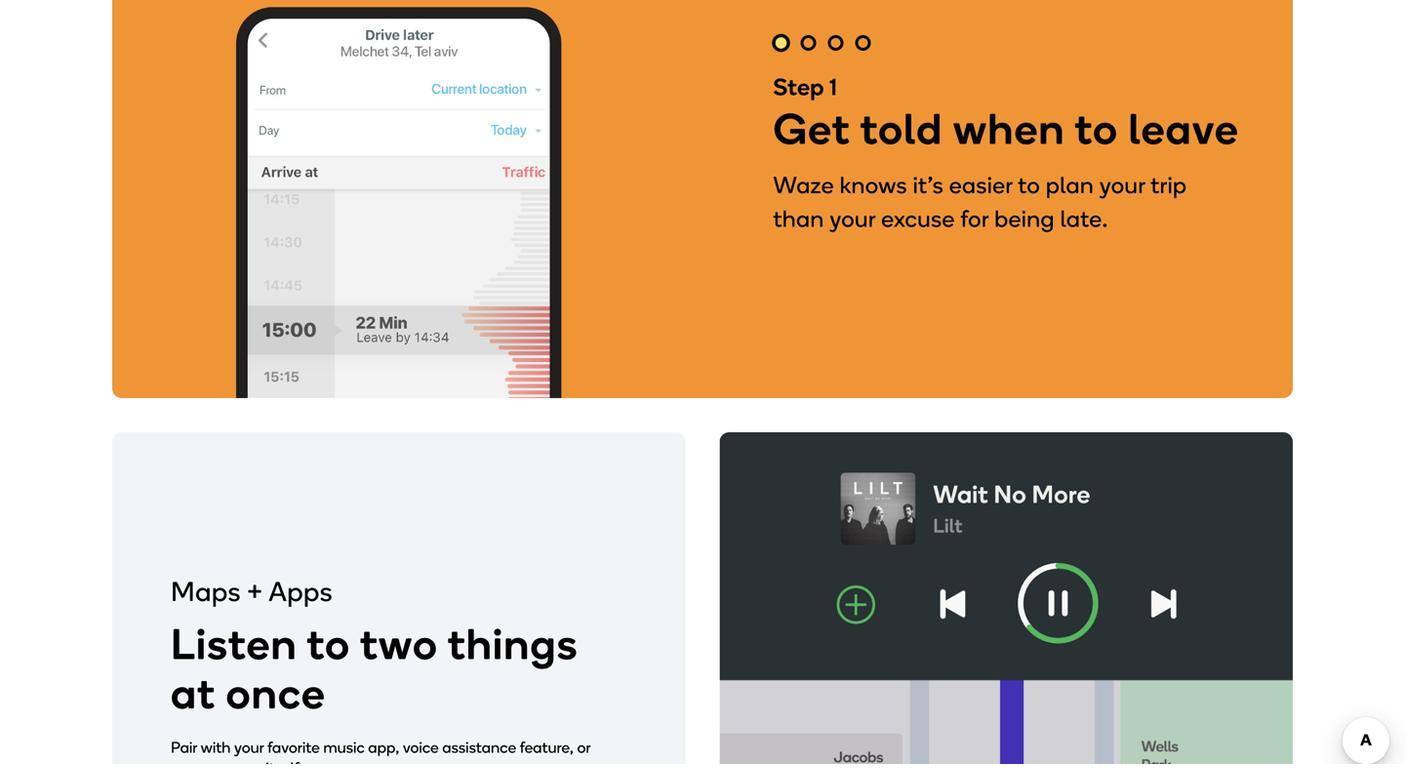 Task type: locate. For each thing, give the bounding box(es) containing it.
pair with your favorite music app, voice assistance feature, or even your car itself.
[[171, 739, 591, 765]]

step
[[774, 73, 825, 101]]

1 horizontal spatial to
[[1019, 171, 1041, 199]]

or
[[578, 739, 591, 757]]

step 1 get told when to leave
[[774, 73, 1240, 155]]

itself.
[[266, 759, 303, 765]]

trip
[[1151, 171, 1188, 199]]

with
[[201, 739, 231, 757]]

to down the apps
[[307, 618, 351, 670]]

excuse
[[882, 205, 956, 233]]

listen to two things at once
[[171, 618, 579, 719]]

to
[[1076, 103, 1119, 155], [1019, 171, 1041, 199], [307, 618, 351, 670]]

assistance
[[443, 739, 517, 757]]

to inside step 1 get told when to leave
[[1076, 103, 1119, 155]]

your
[[1100, 171, 1146, 199], [830, 205, 876, 233], [234, 739, 264, 757], [207, 759, 237, 765]]

being
[[995, 205, 1055, 233]]

0 vertical spatial to
[[1076, 103, 1119, 155]]

waze knows it's easier to plan your trip than your excuse for being late.
[[774, 171, 1188, 233]]

your down knows in the right of the page
[[830, 205, 876, 233]]

1 vertical spatial to
[[1019, 171, 1041, 199]]

easier
[[950, 171, 1013, 199]]

told
[[861, 103, 944, 155]]

your left trip
[[1100, 171, 1146, 199]]

favorite
[[268, 739, 320, 757]]

a picture of a music control over a digital map image
[[720, 433, 1294, 765]]

to up being
[[1019, 171, 1041, 199]]

at
[[171, 668, 216, 719]]

to up plan
[[1076, 103, 1119, 155]]

maps
[[171, 575, 241, 608]]

2 vertical spatial to
[[307, 618, 351, 670]]

it's
[[913, 171, 944, 199]]

apps
[[269, 575, 333, 608]]

0 horizontal spatial to
[[307, 618, 351, 670]]

app,
[[368, 739, 400, 757]]

listen
[[171, 618, 298, 670]]

2 horizontal spatial to
[[1076, 103, 1119, 155]]

two
[[360, 618, 439, 670]]



Task type: describe. For each thing, give the bounding box(es) containing it.
voice
[[403, 739, 439, 757]]

waze
[[774, 171, 835, 199]]

your up car
[[234, 739, 264, 757]]

to inside waze knows it's easier to plan your trip than your excuse for being late.
[[1019, 171, 1041, 199]]

late.
[[1061, 205, 1109, 233]]

once
[[226, 668, 326, 719]]

pair
[[171, 739, 197, 757]]

mobile phone showing waze app image
[[213, 0, 586, 398]]

your down the with
[[207, 759, 237, 765]]

to inside "listen to two things at once"
[[307, 618, 351, 670]]

plan
[[1047, 171, 1095, 199]]

than
[[774, 205, 825, 233]]

get
[[774, 103, 851, 155]]

even
[[171, 759, 204, 765]]

knows
[[840, 171, 908, 199]]

for
[[961, 205, 989, 233]]

leave
[[1129, 103, 1240, 155]]

car
[[241, 759, 262, 765]]

maps + apps
[[171, 575, 333, 608]]

+
[[248, 575, 263, 608]]

when
[[954, 103, 1066, 155]]

music
[[323, 739, 365, 757]]

1
[[830, 73, 838, 101]]

things
[[448, 618, 579, 670]]

feature,
[[520, 739, 574, 757]]



